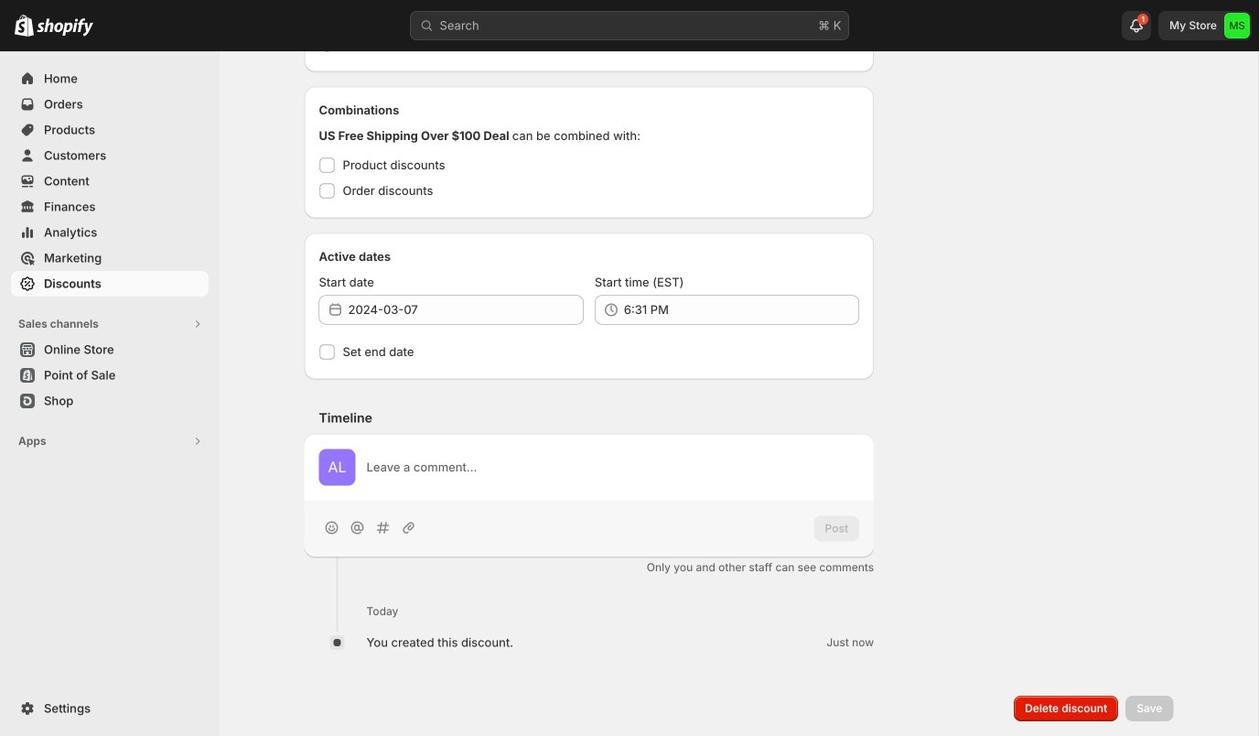 Task type: vqa. For each thing, say whether or not it's contained in the screenshot.
THE LEAVE A COMMENT... text box
yes



Task type: describe. For each thing, give the bounding box(es) containing it.
Leave a comment... text field
[[367, 458, 860, 477]]

my store image
[[1225, 13, 1251, 38]]

0 horizontal spatial shopify image
[[15, 14, 34, 36]]



Task type: locate. For each thing, give the bounding box(es) containing it.
Enter time text field
[[624, 295, 860, 325]]

shopify image
[[15, 14, 34, 36], [37, 18, 93, 36]]

avatar with initials a l image
[[319, 449, 356, 486]]

1 horizontal spatial shopify image
[[37, 18, 93, 36]]

YYYY-MM-DD text field
[[348, 295, 584, 325]]



